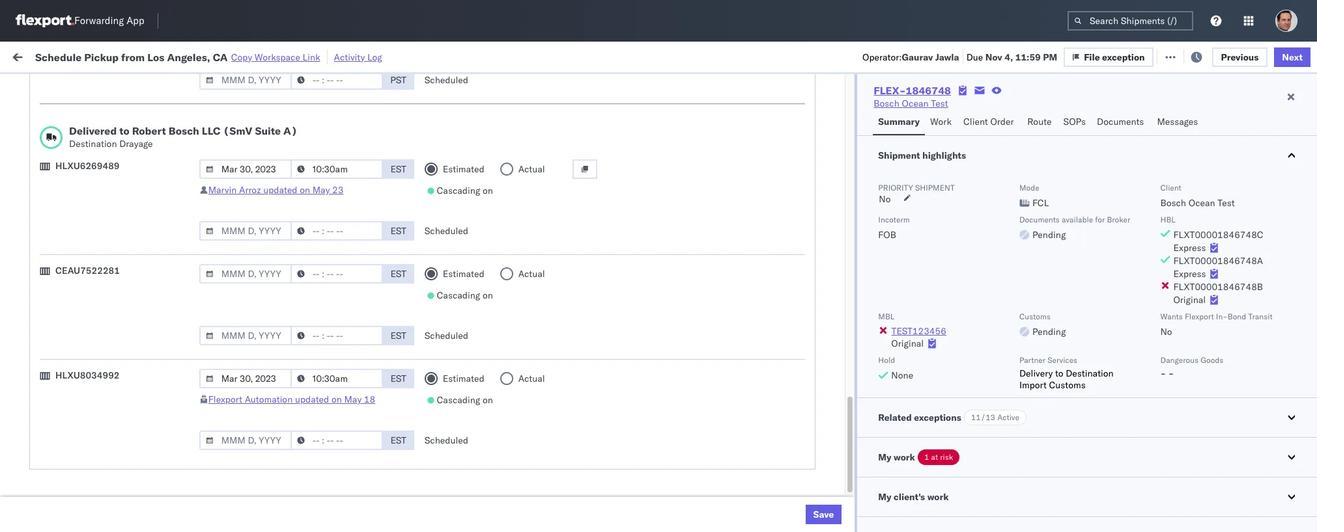 Task type: vqa. For each thing, say whether or not it's contained in the screenshot.
12:00
yes



Task type: locate. For each thing, give the bounding box(es) containing it.
2130387 down "1893174"
[[825, 446, 865, 458]]

savant for test123456
[[1198, 188, 1226, 200]]

schedule pickup from los angeles, ca down ceau7522281
[[30, 302, 190, 314]]

work up by:
[[37, 47, 71, 65]]

savant up 'flxt00001846748c'
[[1198, 188, 1226, 200]]

los inside "confirm pickup from los angeles, ca" "link"
[[118, 359, 132, 371]]

(0)
[[212, 50, 229, 62]]

2 vertical spatial jan
[[293, 475, 307, 486]]

savant for abcdefg78456546
[[1198, 360, 1226, 372]]

1 vertical spatial flex-2130387
[[797, 475, 865, 486]]

2 schedule pickup from los angeles, ca link from the top
[[30, 244, 190, 257]]

1 actual from the top
[[518, 164, 545, 175]]

gvcu5265864 down msdu7304509 at right
[[893, 446, 957, 457]]

am right 12:00
[[260, 131, 275, 142]]

23, down "12,"
[[310, 446, 324, 458]]

1 horizontal spatial work
[[930, 116, 952, 128]]

cascading on
[[437, 185, 493, 197], [437, 290, 493, 302], [437, 395, 493, 407]]

pickup inside "link"
[[66, 359, 94, 371]]

2022 right 24,
[[329, 389, 352, 400]]

1 schedule pickup from los angeles, ca from the top
[[30, 187, 190, 199]]

mmm d, yyyy text field down 6:00
[[199, 431, 292, 451]]

est for 2nd -- : -- -- text field from the bottom of the page
[[391, 330, 406, 342]]

test
[[931, 98, 948, 109], [594, 159, 611, 171], [1218, 197, 1235, 209], [594, 245, 611, 257], [688, 245, 706, 257], [594, 274, 611, 286], [594, 360, 611, 372], [688, 360, 706, 372], [1239, 446, 1256, 458], [679, 475, 696, 486]]

0 vertical spatial upload customs clearance documents button
[[30, 129, 192, 144]]

1 vertical spatial omkar savant
[[1168, 360, 1226, 372]]

priority shipment
[[878, 183, 955, 193]]

mmm d, yyyy text field up the automation
[[199, 369, 292, 389]]

1 scheduled from the top
[[425, 74, 468, 86]]

work up status ready for work, blocked, in progress
[[142, 50, 165, 62]]

mbl/mawb numbers
[[987, 106, 1067, 116]]

schedule delivery appointment link down delivered
[[30, 158, 160, 171]]

schedule for 1st schedule delivery appointment button from the top
[[30, 159, 69, 170]]

1 vertical spatial pending
[[1033, 326, 1066, 338]]

choi
[[1209, 446, 1228, 458]]

2 8:30 pm pst, jan 23, 2023 from the top
[[232, 475, 349, 486]]

flexport automation updated on may 18
[[208, 394, 375, 406]]

flex-1662119 button
[[776, 500, 868, 518], [776, 500, 868, 518]]

1 horizontal spatial may
[[344, 394, 362, 406]]

1 -- : -- -- text field from the top
[[290, 70, 383, 90]]

gaurav jawla up 'flxt00001846748c'
[[1168, 217, 1222, 228]]

to
[[119, 124, 129, 137], [1055, 368, 1064, 380]]

0 horizontal spatial to
[[119, 124, 129, 137]]

8:30 pm pst, jan 23, 2023 for schedule pickup from rotterdam, netherlands
[[232, 475, 349, 486]]

uetu5238478 for 6:00 am pst, dec 24, 2022
[[962, 388, 1026, 400]]

0 vertical spatial updated
[[263, 184, 297, 196]]

1 express from the top
[[1174, 242, 1206, 254]]

2 upload customs clearance documents from the top
[[30, 273, 192, 285]]

4 flex-1889466 from the top
[[797, 389, 865, 400]]

2023 down "12,"
[[326, 446, 349, 458]]

updated right "arroz"
[[263, 184, 297, 196]]

0 horizontal spatial at
[[259, 50, 268, 62]]

2 pending from the top
[[1033, 326, 1066, 338]]

mmm d, yyyy text field down mmm d, yyyy text box
[[199, 265, 292, 284]]

1 horizontal spatial original
[[1174, 294, 1206, 306]]

client inside button
[[964, 116, 988, 128]]

2 schedule pickup from los angeles, ca button from the top
[[30, 244, 190, 258]]

mmm d, yyyy text field for 1st -- : -- -- text field
[[199, 70, 292, 90]]

express up flxt00001846748b
[[1174, 268, 1206, 280]]

2 vertical spatial gaurav
[[1168, 217, 1198, 228]]

1 horizontal spatial numbers
[[1034, 106, 1067, 116]]

my
[[13, 47, 34, 65], [878, 452, 892, 464], [878, 492, 892, 504]]

jawla
[[936, 51, 959, 63], [1200, 131, 1222, 142], [1200, 217, 1222, 228]]

pdt,
[[277, 131, 298, 142], [276, 159, 297, 171], [276, 188, 297, 200], [276, 217, 297, 228], [276, 245, 297, 257]]

1 vertical spatial am
[[254, 389, 269, 400]]

11:59 up 4:00
[[232, 331, 258, 343]]

11/13 active
[[971, 413, 1020, 423]]

4 schedule pickup from los angeles, ca link from the top
[[30, 416, 190, 429]]

schedule pickup from los angeles, ca link for 3rd schedule pickup from los angeles, ca button from the bottom of the page
[[30, 244, 190, 257]]

cascading on for flexport automation updated on may 18
[[437, 395, 493, 407]]

gvcu5265864 up my client's work
[[893, 474, 957, 486]]

3 ceau7522281, hlxu6269489, hlxu8034992 from the top
[[893, 216, 1095, 228]]

4 ceau7522281, hlxu6269489, hlxu8034992 from the top
[[893, 245, 1095, 257]]

2 mmm d, yyyy text field from the top
[[199, 160, 292, 179]]

5 resize handle column header from the left
[[609, 101, 625, 533]]

2130387 up 1662119
[[825, 475, 865, 486]]

0 vertical spatial pending
[[1033, 229, 1066, 241]]

lhuu7894563, down the test123456 "button"
[[893, 360, 960, 371]]

3 scheduled from the top
[[425, 330, 468, 342]]

ceau7522281, up shipment
[[893, 159, 959, 171]]

test123456 down the mbl
[[892, 326, 947, 337]]

pm for schedule pickup from rotterdam, netherlands button
[[254, 475, 268, 486]]

to inside partner services delivery to destination import customs
[[1055, 368, 1064, 380]]

integration
[[631, 475, 676, 486]]

est for -- : -- -- text box at the bottom
[[391, 435, 406, 447]]

1 vertical spatial upload
[[30, 273, 60, 285]]

2130387 for schedule delivery appointment
[[825, 446, 865, 458]]

3 uetu5238478 from the top
[[962, 360, 1026, 371]]

schedule delivery appointment up schedule pickup from rotterdam, netherlands
[[30, 445, 160, 457]]

previous button
[[1212, 47, 1268, 67]]

schedule for first schedule delivery appointment button from the bottom
[[30, 445, 69, 457]]

0 vertical spatial import
[[111, 50, 140, 62]]

jawla for ceau7522281, hlxu6269489, hlxu8034992
[[1200, 217, 1222, 228]]

pickup
[[84, 50, 119, 64], [71, 187, 99, 199], [71, 245, 99, 256], [71, 302, 99, 314], [66, 359, 94, 371], [71, 417, 99, 428], [71, 467, 99, 479]]

1 vertical spatial to
[[1055, 368, 1064, 380]]

my down related
[[878, 452, 892, 464]]

3 mmm d, yyyy text field from the top
[[199, 265, 292, 284]]

schedule
[[35, 50, 82, 64], [30, 159, 69, 170], [30, 187, 69, 199], [30, 216, 69, 228], [30, 245, 69, 256], [30, 302, 69, 314], [30, 331, 69, 342], [30, 417, 69, 428], [30, 445, 69, 457], [30, 467, 69, 479]]

1 mmm d, yyyy text field from the top
[[199, 70, 292, 90]]

gvcu5265864 for schedule pickup from rotterdam, netherlands
[[893, 474, 957, 486]]

express up flxt00001846748a
[[1174, 242, 1206, 254]]

1 vertical spatial confirm
[[30, 388, 63, 400]]

test123456 down mode
[[987, 217, 1042, 228]]

1 ceau7522281, hlxu6269489, hlxu8034992 from the top
[[893, 159, 1095, 171]]

msdu7304509
[[893, 417, 959, 429]]

gaurav jawla for ymluw236679313
[[1168, 131, 1222, 142]]

1 2130387 from the top
[[825, 446, 865, 458]]

1 vertical spatial client
[[1161, 183, 1182, 193]]

5 est from the top
[[391, 373, 406, 385]]

client inside client bosch ocean test incoterm fob
[[1161, 183, 1182, 193]]

omkar savant
[[1168, 188, 1226, 200], [1168, 360, 1226, 372]]

0 vertical spatial dec
[[298, 331, 316, 343]]

schedule pickup from los angeles, ca link
[[30, 187, 190, 200], [30, 244, 190, 257], [30, 301, 190, 314], [30, 416, 190, 429]]

0 vertical spatial omkar savant
[[1168, 188, 1226, 200]]

pm for third schedule delivery appointment button from the top
[[260, 331, 274, 343]]

gaurav down the messages
[[1168, 131, 1198, 142]]

0 vertical spatial my
[[13, 47, 34, 65]]

778
[[240, 50, 257, 62]]

ocean inside client bosch ocean test incoterm fob
[[1189, 197, 1216, 209]]

0 vertical spatial risk
[[270, 50, 285, 62]]

bosch ocean test
[[874, 98, 948, 109], [537, 159, 611, 171], [537, 245, 611, 257], [631, 245, 706, 257], [537, 274, 611, 286], [537, 360, 611, 372], [631, 360, 706, 372]]

4 uetu5238478 from the top
[[962, 388, 1026, 400]]

4 schedule delivery appointment button from the top
[[30, 445, 160, 459]]

4 appointment from the top
[[107, 445, 160, 457]]

2 schedule delivery appointment link from the top
[[30, 215, 160, 228]]

to down services
[[1055, 368, 1064, 380]]

abcdefg78456546
[[987, 303, 1074, 314], [987, 331, 1074, 343], [987, 360, 1074, 372], [987, 389, 1074, 400]]

1 horizontal spatial for
[[1095, 215, 1105, 225]]

ymluw236679313
[[987, 131, 1071, 142]]

4 lhuu7894563, from the top
[[893, 388, 960, 400]]

2 cascading on from the top
[[437, 290, 493, 302]]

risk for 1 at risk
[[940, 453, 953, 463]]

work
[[37, 47, 71, 65], [894, 452, 915, 464], [928, 492, 949, 504]]

from down ceau7522281
[[101, 302, 120, 314]]

3 schedule delivery appointment from the top
[[30, 331, 160, 342]]

0 vertical spatial may
[[313, 184, 330, 196]]

upload customs clearance documents button for 11:00 pm pst, nov 8, 2022
[[30, 273, 192, 287]]

2 upload customs clearance documents link from the top
[[30, 273, 192, 286]]

12:00
[[232, 131, 258, 142]]

jawla for caiu7969337
[[1200, 131, 1222, 142]]

187
[[300, 50, 317, 62]]

pm for first schedule pickup from los angeles, ca button from the bottom
[[260, 417, 274, 429]]

3 hlxu6269489, from the top
[[962, 216, 1028, 228]]

flex-2130387 for schedule pickup from rotterdam, netherlands
[[797, 475, 865, 486]]

documents
[[1097, 116, 1144, 128], [145, 130, 192, 142], [1020, 215, 1060, 225], [145, 273, 192, 285]]

2 vertical spatial estimated
[[443, 373, 484, 385]]

delivery up confirm pickup from los angeles, ca
[[71, 331, 104, 342]]

1 lhuu7894563, from the top
[[893, 302, 960, 314]]

schedule pickup from los angeles, ca button down confirm delivery button
[[30, 416, 190, 430]]

1 vertical spatial may
[[344, 394, 362, 406]]

23, for los
[[312, 360, 326, 372]]

1 vertical spatial gaurav jawla
[[1168, 217, 1222, 228]]

4 lhuu7894563, uetu5238478 from the top
[[893, 388, 1026, 400]]

gaurav up flex-1846748 link
[[902, 51, 933, 63]]

1 vertical spatial 8:30
[[232, 475, 252, 486]]

3 appointment from the top
[[107, 331, 160, 342]]

MMM D, YYYY text field
[[199, 70, 292, 90], [199, 160, 292, 179], [199, 265, 292, 284], [199, 326, 292, 346], [199, 369, 292, 389], [199, 431, 292, 451]]

my inside button
[[878, 492, 892, 504]]

confirm inside "link"
[[30, 359, 63, 371]]

2022 right 8,
[[328, 274, 351, 286]]

pending down the documents available for broker
[[1033, 229, 1066, 241]]

omkar savant up hbl
[[1168, 188, 1226, 200]]

2 confirm from the top
[[30, 388, 63, 400]]

broker
[[1107, 215, 1131, 225]]

mmm d, yyyy text field down copy in the top left of the page
[[199, 70, 292, 90]]

may
[[313, 184, 330, 196], [344, 394, 362, 406]]

pending for documents available for broker
[[1033, 229, 1066, 241]]

work right client's
[[928, 492, 949, 504]]

4 mmm d, yyyy text field from the top
[[199, 326, 292, 346]]

destination down delivered
[[69, 138, 117, 150]]

6 est from the top
[[391, 435, 406, 447]]

delivery up ceau7522281
[[71, 216, 104, 228]]

lhuu7894563, uetu5238478
[[893, 302, 1026, 314], [893, 331, 1026, 343], [893, 360, 1026, 371], [893, 388, 1026, 400]]

upload customs clearance documents link for 11:00 pm pst, nov 8, 2022
[[30, 273, 192, 286]]

schedule pickup from los angeles, ca button up ceau7522281
[[30, 244, 190, 258]]

1 horizontal spatial client
[[1161, 183, 1182, 193]]

mmm d, yyyy text field for 2nd -- : -- -- text field from the bottom of the page
[[199, 326, 292, 346]]

0 vertical spatial upload
[[30, 130, 60, 142]]

message (0)
[[176, 50, 229, 62]]

1 vertical spatial work
[[930, 116, 952, 128]]

0 horizontal spatial import
[[111, 50, 140, 62]]

delivery inside partner services delivery to destination import customs
[[1020, 368, 1053, 380]]

1 vertical spatial express
[[1174, 268, 1206, 280]]

delivered
[[69, 124, 117, 137]]

7 ocean fcl from the top
[[443, 331, 488, 343]]

client up hbl
[[1161, 183, 1182, 193]]

3 actual from the top
[[518, 373, 545, 385]]

0 vertical spatial 23,
[[312, 360, 326, 372]]

cascading for flexport automation updated on may 18
[[437, 395, 480, 407]]

-- : -- -- text field down track
[[290, 70, 383, 90]]

2 gvcu5265864 from the top
[[893, 474, 957, 486]]

1 vertical spatial jawla
[[1200, 131, 1222, 142]]

pending up services
[[1033, 326, 1066, 338]]

lhuu7894563, for 4:00 pm pst, dec 23, 2022
[[893, 360, 960, 371]]

account
[[698, 475, 733, 486]]

jan for los
[[298, 417, 313, 429]]

pickup inside schedule pickup from rotterdam, netherlands
[[71, 467, 99, 479]]

1 horizontal spatial flexport
[[1185, 312, 1214, 322]]

2 flex-2130387 from the top
[[797, 475, 865, 486]]

pm for 1st schedule delivery appointment button from the top
[[260, 159, 274, 171]]

services
[[1048, 356, 1078, 366]]

flex-1893174
[[797, 417, 865, 429]]

2 vertical spatial actual
[[518, 373, 545, 385]]

omkar for abcdefg78456546
[[1168, 360, 1196, 372]]

flex-2130387
[[797, 446, 865, 458], [797, 475, 865, 486]]

estimated
[[443, 164, 484, 175], [443, 268, 484, 280], [443, 373, 484, 385]]

dec left '13,'
[[298, 331, 316, 343]]

-- : -- -- text field down 23 at the top left of page
[[290, 222, 383, 241]]

11:59 up "arroz"
[[232, 159, 258, 171]]

no down 'priority'
[[879, 194, 891, 205]]

4 -- : -- -- text field from the top
[[290, 265, 383, 284]]

2 vertical spatial cascading
[[437, 395, 480, 407]]

numbers inside container numbers
[[893, 111, 925, 121]]

flexport left in-
[[1185, 312, 1214, 322]]

11:00
[[232, 274, 258, 286]]

1 vertical spatial actual
[[518, 268, 545, 280]]

0 vertical spatial work
[[37, 47, 71, 65]]

2022 for 3rd schedule pickup from los angeles, ca button from the bottom of the page
[[329, 245, 352, 257]]

2 abcdefg78456546 from the top
[[987, 331, 1074, 343]]

for left broker
[[1095, 215, 1105, 225]]

1 cascading from the top
[[437, 185, 480, 197]]

8:30
[[232, 446, 252, 458], [232, 475, 252, 486]]

delivery
[[71, 159, 104, 170], [71, 216, 104, 228], [71, 331, 104, 342], [1020, 368, 1053, 380], [66, 388, 99, 400], [71, 445, 104, 457]]

marvin arroz updated on may 23 button
[[208, 184, 344, 196]]

batch action button
[[1224, 47, 1309, 66]]

1 vertical spatial cascading
[[437, 290, 480, 302]]

dec left 24,
[[294, 389, 311, 400]]

delivery down the partner
[[1020, 368, 1053, 380]]

nov left 23 at the top left of page
[[299, 188, 316, 200]]

flexport
[[1185, 312, 1214, 322], [208, 394, 242, 406]]

1 gaurav jawla from the top
[[1168, 131, 1222, 142]]

0 horizontal spatial my work
[[13, 47, 71, 65]]

schedule delivery appointment link
[[30, 158, 160, 171], [30, 215, 160, 228], [30, 330, 160, 343], [30, 445, 160, 458]]

0 horizontal spatial no
[[308, 80, 319, 90]]

0 vertical spatial destination
[[69, 138, 117, 150]]

fcl
[[472, 159, 488, 171], [472, 188, 488, 200], [1033, 197, 1049, 209], [472, 217, 488, 228], [472, 245, 488, 257], [472, 274, 488, 286], [472, 303, 488, 314], [472, 331, 488, 343], [472, 360, 488, 372], [472, 389, 488, 400], [472, 446, 488, 458], [472, 475, 488, 486]]

pickup up confirm delivery
[[66, 359, 94, 371]]

-- : -- -- text field up 4:00 pm pst, dec 23, 2022
[[290, 326, 383, 346]]

1 vertical spatial destination
[[1066, 368, 1114, 380]]

0 horizontal spatial numbers
[[893, 111, 925, 121]]

1846748 for 'upload customs clearance documents' button corresponding to 11:00 pm pst, nov 8, 2022
[[825, 274, 865, 286]]

2 8:30 from the top
[[232, 475, 252, 486]]

1 vertical spatial upload customs clearance documents button
[[30, 273, 192, 287]]

8:30 for schedule delivery appointment
[[232, 446, 252, 458]]

risk right 778
[[270, 50, 285, 62]]

1 schedule delivery appointment button from the top
[[30, 158, 160, 172]]

client order button
[[958, 110, 1022, 136]]

express for flxt00001846748a
[[1174, 268, 1206, 280]]

updated up "12,"
[[295, 394, 329, 406]]

2 scheduled from the top
[[425, 225, 468, 237]]

schedule delivery appointment
[[30, 159, 160, 170], [30, 216, 160, 228], [30, 331, 160, 342], [30, 445, 160, 457]]

0 horizontal spatial work
[[142, 50, 165, 62]]

jan
[[298, 417, 313, 429], [293, 446, 307, 458], [293, 475, 307, 486]]

2 est from the top
[[391, 225, 406, 237]]

flex-2130387 button
[[776, 443, 868, 461], [776, 443, 868, 461], [776, 471, 868, 490], [776, 471, 868, 490]]

1 vertical spatial dec
[[293, 360, 310, 372]]

schedule for third schedule pickup from los angeles, ca button from the top
[[30, 302, 69, 314]]

delivery for confirm delivery button
[[66, 388, 99, 400]]

nov right due
[[986, 51, 1003, 63]]

2 express from the top
[[1174, 268, 1206, 280]]

import inside button
[[111, 50, 140, 62]]

2 vertical spatial work
[[928, 492, 949, 504]]

1 uetu5238478 from the top
[[962, 302, 1026, 314]]

1 vertical spatial original
[[892, 338, 924, 350]]

hbl
[[1161, 215, 1176, 225]]

on
[[320, 50, 330, 62], [300, 184, 310, 196], [483, 185, 493, 197], [483, 290, 493, 302], [332, 394, 342, 406], [483, 395, 493, 407]]

risk right '1'
[[940, 453, 953, 463]]

1662119
[[825, 503, 865, 515]]

ceau7522281,
[[893, 159, 959, 171], [893, 188, 959, 199], [893, 216, 959, 228], [893, 245, 959, 257]]

gvcu5265864 for schedule delivery appointment
[[893, 446, 957, 457]]

estimated for flexport automation updated on may 18
[[443, 373, 484, 385]]

schedule for third schedule delivery appointment button from the bottom
[[30, 216, 69, 228]]

2 vertical spatial 23,
[[310, 475, 324, 486]]

1893174
[[825, 417, 865, 429]]

1 horizontal spatial destination
[[1066, 368, 1114, 380]]

my work left '1'
[[878, 452, 915, 464]]

upload customs clearance documents link for 12:00 am pdt, aug 19, 2022
[[30, 129, 192, 142]]

1 horizontal spatial no
[[879, 194, 891, 205]]

schedule delivery appointment link for 1st schedule delivery appointment button from the top
[[30, 158, 160, 171]]

1 vertical spatial savant
[[1198, 360, 1226, 372]]

4 abcdefg78456546 from the top
[[987, 389, 1074, 400]]

-- : -- -- text field
[[290, 70, 383, 90], [290, 160, 383, 179], [290, 222, 383, 241], [290, 265, 383, 284], [290, 326, 383, 346], [290, 369, 383, 389]]

work up caiu7969337 at right
[[930, 116, 952, 128]]

gaurav for ceau7522281, hlxu6269489, hlxu8034992
[[1168, 217, 1198, 228]]

11:59 down "arroz"
[[232, 217, 258, 228]]

0 vertical spatial express
[[1174, 242, 1206, 254]]

4 ocean fcl from the top
[[443, 245, 488, 257]]

pm for third schedule delivery appointment button from the bottom
[[260, 217, 274, 228]]

2022 for confirm delivery button
[[329, 389, 352, 400]]

fcl for third schedule delivery appointment button from the top
[[472, 331, 488, 343]]

1 horizontal spatial import
[[1020, 380, 1047, 392]]

2022 down '13,'
[[329, 360, 351, 372]]

2 savant from the top
[[1198, 360, 1226, 372]]

save button
[[806, 506, 842, 525]]

upload customs clearance documents for 12:00
[[30, 130, 192, 142]]

est
[[391, 164, 406, 175], [391, 225, 406, 237], [391, 268, 406, 280], [391, 330, 406, 342], [391, 373, 406, 385], [391, 435, 406, 447]]

0 vertical spatial estimated
[[443, 164, 484, 175]]

0 vertical spatial flexport
[[1185, 312, 1214, 322]]

bosch
[[874, 98, 900, 109], [169, 124, 199, 137], [537, 159, 563, 171], [1161, 197, 1186, 209], [537, 245, 563, 257], [631, 245, 657, 257], [537, 274, 563, 286], [537, 360, 563, 372], [631, 360, 657, 372]]

3 abcdefg78456546 from the top
[[987, 360, 1074, 372]]

1 lhuu7894563, uetu5238478 from the top
[[893, 302, 1026, 314]]

destination inside partner services delivery to destination import customs
[[1066, 368, 1114, 380]]

est for 3rd -- : -- -- text field from the top
[[391, 225, 406, 237]]

ceau7522281, down shipment
[[893, 216, 959, 228]]

clearance for 12:00 am pdt, aug 19, 2022
[[101, 130, 143, 142]]

2 horizontal spatial work
[[928, 492, 949, 504]]

lhuu7894563, uetu5238478 for 11:59 pm pst, dec 13, 2022
[[893, 331, 1026, 343]]

2 horizontal spatial no
[[1161, 326, 1173, 338]]

no down wants
[[1161, 326, 1173, 338]]

upload
[[30, 130, 60, 142], [30, 273, 60, 285]]

from down hlxu6269489
[[101, 187, 120, 199]]

schedule pickup from los angeles, ca button down ceau7522281
[[30, 301, 190, 316]]

2 omkar from the top
[[1168, 360, 1196, 372]]

1 upload customs clearance documents button from the top
[[30, 129, 192, 144]]

est for 2nd -- : -- -- text field
[[391, 164, 406, 175]]

schedule delivery appointment down delivered
[[30, 159, 160, 170]]

3 schedule pickup from los angeles, ca from the top
[[30, 302, 190, 314]]

app
[[126, 15, 144, 27]]

am
[[260, 131, 275, 142], [254, 389, 269, 400]]

0 horizontal spatial destination
[[69, 138, 117, 150]]

1 vertical spatial risk
[[940, 453, 953, 463]]

2 gaurav jawla from the top
[[1168, 217, 1222, 228]]

0 vertical spatial flex-2130387
[[797, 446, 865, 458]]

flexport. image
[[16, 14, 74, 27]]

2023 up -- : -- -- text box at the bottom
[[332, 417, 354, 429]]

actual for marvin arroz updated on may 23
[[518, 164, 545, 175]]

cascading for marvin arroz updated on may 23
[[437, 185, 480, 197]]

import
[[111, 50, 140, 62], [1020, 380, 1047, 392]]

my left client's
[[878, 492, 892, 504]]

0 vertical spatial to
[[119, 124, 129, 137]]

resize handle column header
[[209, 101, 224, 533], [370, 101, 385, 533], [420, 101, 436, 533], [515, 101, 530, 533], [609, 101, 625, 533], [754, 101, 770, 533], [870, 101, 886, 533], [965, 101, 980, 533], [1146, 101, 1162, 533], [1241, 101, 1256, 533], [1284, 101, 1300, 533]]

1 vertical spatial flexport
[[208, 394, 242, 406]]

-- : -- -- text field up 18
[[290, 369, 383, 389]]

1 confirm from the top
[[30, 359, 63, 371]]

numbers
[[1034, 106, 1067, 116], [893, 111, 925, 121]]

mode
[[1020, 183, 1040, 193]]

abcdefg78456546 for 4:00 pm pst, dec 23, 2022
[[987, 360, 1074, 372]]

0 vertical spatial gvcu5265864
[[893, 446, 957, 457]]

4, right due
[[1005, 51, 1013, 63]]

8 ocean fcl from the top
[[443, 360, 488, 372]]

pst,
[[276, 274, 296, 286], [276, 331, 296, 343], [271, 360, 291, 372], [271, 389, 291, 400], [276, 417, 296, 429], [271, 446, 291, 458], [271, 475, 291, 486]]

schedule pickup from rotterdam, netherlands link
[[30, 467, 207, 493]]

1 savant from the top
[[1198, 188, 1226, 200]]

at right 778
[[259, 50, 268, 62]]

abcd1234560
[[893, 503, 957, 515]]

11:59 down mmm d, yyyy text box
[[232, 245, 258, 257]]

dec for 24,
[[294, 389, 311, 400]]

1 vertical spatial 2130387
[[825, 475, 865, 486]]

lhuu7894563, up "related exceptions"
[[893, 388, 960, 400]]

23, for rotterdam,
[[310, 475, 324, 486]]

2 omkar savant from the top
[[1168, 360, 1226, 372]]

schedule delivery appointment up ceau7522281
[[30, 216, 160, 228]]

fcl for schedule pickup from rotterdam, netherlands button
[[472, 475, 488, 486]]

flex-1889466
[[797, 303, 865, 314], [797, 331, 865, 343], [797, 360, 865, 372], [797, 389, 865, 400]]

schedule delivery appointment link for first schedule delivery appointment button from the bottom
[[30, 445, 160, 458]]

schedule inside schedule pickup from rotterdam, netherlands
[[30, 467, 69, 479]]

2 2130387 from the top
[[825, 475, 865, 486]]

3 estimated from the top
[[443, 373, 484, 385]]

5 ocean fcl from the top
[[443, 274, 488, 286]]

0 horizontal spatial risk
[[270, 50, 285, 62]]

workspace
[[255, 51, 300, 63]]

0 vertical spatial 2023
[[332, 417, 354, 429]]

am right 6:00
[[254, 389, 269, 400]]

updated for automation
[[295, 394, 329, 406]]

savant down wants flexport in-bond transit no
[[1198, 360, 1226, 372]]

uetu5238478 for 4:00 pm pst, dec 23, 2022
[[962, 360, 1026, 371]]

work,
[[138, 80, 158, 90]]

1 estimated from the top
[[443, 164, 484, 175]]

my up filtered
[[13, 47, 34, 65]]

0 vertical spatial upload customs clearance documents link
[[30, 129, 192, 142]]

1 vertical spatial at
[[931, 453, 938, 463]]

2 vertical spatial 2023
[[326, 475, 349, 486]]

jan down 11:59 pm pst, jan 12, 2023
[[293, 446, 307, 458]]

numbers inside mbl/mawb numbers button
[[1034, 106, 1067, 116]]

mmm d, yyyy text field for sixth -- : -- -- text field
[[199, 369, 292, 389]]

schedule delivery appointment button up ceau7522281
[[30, 215, 160, 230]]

1 vertical spatial my work
[[878, 452, 915, 464]]

1 vertical spatial 8:30 pm pst, jan 23, 2023
[[232, 475, 349, 486]]

0 horizontal spatial flexport
[[208, 394, 242, 406]]

priority
[[878, 183, 913, 193]]

omkar savant for test123456
[[1168, 188, 1226, 200]]

2 vertical spatial no
[[1161, 326, 1173, 338]]

0 vertical spatial savant
[[1198, 188, 1226, 200]]

delivery for first schedule delivery appointment button from the bottom
[[71, 445, 104, 457]]

workitem button
[[8, 104, 211, 117]]

goods
[[1201, 356, 1224, 366]]

3 lhuu7894563, from the top
[[893, 360, 960, 371]]

0 vertical spatial actual
[[518, 164, 545, 175]]

1 vertical spatial gvcu5265864
[[893, 474, 957, 486]]

0 vertical spatial jan
[[298, 417, 313, 429]]

:
[[303, 80, 305, 90]]

1 omkar savant from the top
[[1168, 188, 1226, 200]]

0 vertical spatial gaurav jawla
[[1168, 131, 1222, 142]]

3 est from the top
[[391, 268, 406, 280]]

from up confirm delivery
[[96, 359, 115, 371]]

mmm d, yyyy text field up 4:00
[[199, 326, 292, 346]]

1 horizontal spatial to
[[1055, 368, 1064, 380]]

6 ocean fcl from the top
[[443, 303, 488, 314]]

caiu7969337
[[893, 130, 954, 142]]

from
[[121, 50, 145, 64], [101, 187, 120, 199], [101, 245, 120, 256], [101, 302, 120, 314], [96, 359, 115, 371], [101, 417, 120, 428], [101, 467, 120, 479]]

pm for 'upload customs clearance documents' button corresponding to 11:00 pm pst, nov 8, 2022
[[260, 274, 274, 286]]

nov left 8,
[[298, 274, 315, 286]]

delivery down delivered
[[71, 159, 104, 170]]

11:59 pm pst, jan 12, 2023
[[232, 417, 354, 429]]

1 vertical spatial omkar
[[1168, 360, 1196, 372]]

ceau7522281, down fob
[[893, 245, 959, 257]]

0 vertical spatial 2130387
[[825, 446, 865, 458]]

confirm
[[30, 359, 63, 371], [30, 388, 63, 400]]

lhuu7894563, down the mbl
[[893, 331, 960, 343]]

23
[[332, 184, 344, 196]]

work inside button
[[930, 116, 952, 128]]

2 flex-1889466 from the top
[[797, 331, 865, 343]]

confirm delivery link
[[30, 387, 99, 400]]

2 ceau7522281, from the top
[[893, 188, 959, 199]]

schedule delivery appointment up confirm pickup from los angeles, ca
[[30, 331, 160, 342]]

1 upload customs clearance documents link from the top
[[30, 129, 192, 142]]

0 vertical spatial 8:30
[[232, 446, 252, 458]]

snoozed : no
[[272, 80, 319, 90]]

flex-2130387 down flex-1893174
[[797, 446, 865, 458]]

3 -- : -- -- text field from the top
[[290, 222, 383, 241]]

appointment
[[107, 159, 160, 170], [107, 216, 160, 228], [107, 331, 160, 342], [107, 445, 160, 457]]

1 cascading on from the top
[[437, 185, 493, 197]]

11:59
[[1016, 51, 1041, 63], [232, 159, 258, 171], [232, 188, 258, 200], [232, 217, 258, 228], [232, 245, 258, 257], [232, 331, 258, 343], [232, 417, 258, 429]]

schedule delivery appointment button up confirm pickup from los angeles, ca
[[30, 330, 160, 344]]

ca inside "link"
[[173, 359, 185, 371]]

schedule delivery appointment link up confirm pickup from los angeles, ca
[[30, 330, 160, 343]]

1 vertical spatial upload customs clearance documents
[[30, 273, 192, 285]]

2022 up "11:00 pm pst, nov 8, 2022"
[[329, 245, 352, 257]]

1 horizontal spatial at
[[931, 453, 938, 463]]

0 vertical spatial am
[[260, 131, 275, 142]]

0 vertical spatial clearance
[[101, 130, 143, 142]]

flex-2130387 for schedule delivery appointment
[[797, 446, 865, 458]]



Task type: describe. For each thing, give the bounding box(es) containing it.
8:30 pm pst, jan 23, 2023 for schedule delivery appointment
[[232, 446, 349, 458]]

hlxu8034992 up the documents available for broker
[[1031, 188, 1095, 199]]

my client's work
[[878, 492, 949, 504]]

est for 4th -- : -- -- text field
[[391, 268, 406, 280]]

lhuu7894563, for 6:00 am pst, dec 24, 2022
[[893, 388, 960, 400]]

1846748 for third schedule delivery appointment button from the bottom
[[825, 217, 865, 228]]

4, down marvin arroz updated on may 23 on the top left
[[318, 217, 327, 228]]

2 -- : -- -- text field from the top
[[290, 160, 383, 179]]

schedule pickup from rotterdam, netherlands
[[30, 467, 169, 492]]

11:59 down 6:00
[[232, 417, 258, 429]]

nov down marvin arroz updated on may 23 button
[[299, 217, 316, 228]]

pdt, up marvin arroz updated on may 23 button
[[276, 159, 297, 171]]

confirm delivery
[[30, 388, 99, 400]]

2 hlxu6269489, from the top
[[962, 188, 1028, 199]]

gaurav jawla for test123456
[[1168, 217, 1222, 228]]

updated for arroz
[[263, 184, 297, 196]]

12:00 am pdt, aug 19, 2022
[[232, 131, 358, 142]]

4 ceau7522281, from the top
[[893, 245, 959, 257]]

dangerous goods - -
[[1161, 356, 1224, 380]]

wants
[[1161, 312, 1183, 322]]

route
[[1028, 116, 1052, 128]]

import inside partner services delivery to destination import customs
[[1020, 380, 1047, 392]]

lhuu7894563, for 11:59 pm pst, dec 13, 2022
[[893, 331, 960, 343]]

work button
[[925, 110, 958, 136]]

1 vertical spatial 2023
[[326, 446, 349, 458]]

work inside button
[[142, 50, 165, 62]]

ocean inside bosch ocean test link
[[902, 98, 929, 109]]

am for pdt,
[[260, 131, 275, 142]]

marvin arroz updated on may 23
[[208, 184, 344, 196]]

schedule for first schedule pickup from los angeles, ca button from the top
[[30, 187, 69, 199]]

6 resize handle column header from the left
[[754, 101, 770, 533]]

1
[[924, 453, 929, 463]]

status ready for work, blocked, in progress
[[71, 80, 237, 90]]

by:
[[47, 80, 60, 92]]

scheduled for hlxu8034992
[[425, 435, 468, 447]]

1 horizontal spatial my work
[[878, 452, 915, 464]]

8 resize handle column header from the left
[[965, 101, 980, 533]]

2022 for 'upload customs clearance documents' button related to 12:00 am pdt, aug 19, 2022
[[336, 131, 358, 142]]

11 ocean fcl from the top
[[443, 475, 488, 486]]

confirm pickup from los angeles, ca button
[[30, 359, 185, 373]]

client for order
[[964, 116, 988, 128]]

risk for 778 at risk
[[270, 50, 285, 62]]

6:00
[[232, 389, 252, 400]]

pending for customs
[[1033, 326, 1066, 338]]

hlxu8034992 down the documents available for broker
[[1031, 245, 1095, 257]]

confirm for confirm delivery
[[30, 388, 63, 400]]

1 vertical spatial 23,
[[310, 446, 324, 458]]

sops
[[1064, 116, 1086, 128]]

work inside button
[[928, 492, 949, 504]]

9 ocean fcl from the top
[[443, 389, 488, 400]]

batch
[[1244, 50, 1269, 62]]

1 vertical spatial no
[[879, 194, 891, 205]]

4, up 8,
[[318, 245, 327, 257]]

1 vertical spatial jan
[[293, 446, 307, 458]]

pickup down ceau7522281
[[71, 302, 99, 314]]

1 schedule pickup from los angeles, ca button from the top
[[30, 187, 190, 201]]

forwarding app
[[74, 15, 144, 27]]

11:59 up mmm d, yyyy text box
[[232, 188, 258, 200]]

4 11:59 pm pdt, nov 4, 2022 from the top
[[232, 245, 352, 257]]

exceptions
[[914, 412, 962, 424]]

pickup down hlxu6269489
[[71, 187, 99, 199]]

from down confirm pickup from los angeles, ca button
[[101, 417, 120, 428]]

workitem
[[14, 106, 48, 116]]

pickup up ceau7522281
[[71, 245, 99, 256]]

import work button
[[105, 42, 170, 71]]

Search Work text field
[[879, 47, 1021, 66]]

for for available
[[1095, 215, 1105, 225]]

from up ceau7522281
[[101, 245, 120, 256]]

schedule pickup from rotterdam, netherlands button
[[30, 467, 207, 494]]

fcl for 1st schedule delivery appointment button from the top
[[472, 159, 488, 171]]

flxt00001846748a
[[1174, 255, 1263, 267]]

aug
[[300, 131, 317, 142]]

client's
[[894, 492, 925, 504]]

test123456 down ymluw236679313
[[987, 188, 1042, 200]]

2 schedule pickup from los angeles, ca from the top
[[30, 245, 190, 256]]

-- : -- -- text field
[[290, 431, 383, 451]]

pdt, right "arroz"
[[276, 188, 297, 200]]

nov down aug
[[299, 159, 316, 171]]

activity log button
[[334, 50, 382, 65]]

highlights
[[923, 150, 966, 162]]

numbers for mbl/mawb numbers
[[1034, 106, 1067, 116]]

3 1889466 from the top
[[825, 360, 865, 372]]

ready
[[100, 80, 123, 90]]

mmm d, yyyy text field for 4th -- : -- -- text field
[[199, 265, 292, 284]]

9 resize handle column header from the left
[[1146, 101, 1162, 533]]

MMM D, YYYY text field
[[199, 222, 292, 241]]

hlxu8034992 down mode
[[1031, 216, 1095, 228]]

pdt, up "11:00 pm pst, nov 8, 2022"
[[276, 245, 297, 257]]

copy
[[231, 51, 252, 63]]

10 resize handle column header from the left
[[1241, 101, 1256, 533]]

2 resize handle column header from the left
[[370, 101, 385, 533]]

1 flex-1889466 from the top
[[797, 303, 865, 314]]

2023 for rotterdam,
[[326, 475, 349, 486]]

1 abcdefg78456546 from the top
[[987, 303, 1074, 314]]

4, down 19,
[[318, 159, 327, 171]]

omkar savant for abcdefg78456546
[[1168, 360, 1226, 372]]

Search Shipments (/) text field
[[1068, 11, 1194, 31]]

filtered by:
[[13, 80, 60, 92]]

hlxu6269489
[[55, 160, 120, 172]]

destination inside delivered to robert bosch llc (smv suite a) destination drayage
[[69, 138, 117, 150]]

customs inside partner services delivery to destination import customs
[[1049, 380, 1086, 392]]

forwarding
[[74, 15, 124, 27]]

1846748 for first schedule pickup from los angeles, ca button from the top
[[825, 188, 865, 200]]

1 11:59 pm pdt, nov 4, 2022 from the top
[[232, 159, 352, 171]]

fcl for confirm pickup from los angeles, ca button
[[472, 360, 488, 372]]

upload for 11:00 pm pst, nov 8, 2022
[[30, 273, 60, 285]]

schedule pickup from los angeles, ca link for third schedule pickup from los angeles, ca button from the top
[[30, 301, 190, 314]]

uetu5238478 for 11:59 pm pst, dec 13, 2022
[[962, 331, 1026, 343]]

fcl for 3rd schedule pickup from los angeles, ca button from the bottom of the page
[[472, 245, 488, 257]]

test inside client bosch ocean test incoterm fob
[[1218, 197, 1235, 209]]

3 schedule delivery appointment button from the top
[[30, 330, 160, 344]]

pickup down confirm delivery button
[[71, 417, 99, 428]]

at for 778
[[259, 50, 268, 62]]

actual for flexport automation updated on may 18
[[518, 373, 545, 385]]

(smv
[[223, 124, 252, 137]]

0 vertical spatial no
[[308, 80, 319, 90]]

to inside delivered to robert bosch llc (smv suite a) destination drayage
[[119, 124, 129, 137]]

187 on track
[[300, 50, 353, 62]]

omkar for test123456
[[1168, 188, 1196, 200]]

active
[[998, 413, 1020, 423]]

3 ocean fcl from the top
[[443, 217, 488, 228]]

schedule for first schedule pickup from los angeles, ca button from the bottom
[[30, 417, 69, 428]]

delivery for third schedule delivery appointment button from the bottom
[[71, 216, 104, 228]]

schedule for third schedule delivery appointment button from the top
[[30, 331, 69, 342]]

8:30 for schedule pickup from rotterdam, netherlands
[[232, 475, 252, 486]]

0 horizontal spatial original
[[892, 338, 924, 350]]

pm for 3rd schedule pickup from los angeles, ca button from the bottom of the page
[[260, 245, 274, 257]]

nov up "11:00 pm pst, nov 8, 2022"
[[299, 245, 316, 257]]

mmm d, yyyy text field for 2nd -- : -- -- text field
[[199, 160, 292, 179]]

2 1889466 from the top
[[825, 331, 865, 343]]

jaehyung
[[1168, 446, 1207, 458]]

next button
[[1275, 47, 1311, 67]]

3 flex-1889466 from the top
[[797, 360, 865, 372]]

from inside "link"
[[96, 359, 115, 371]]

fcl for 'upload customs clearance documents' button corresponding to 11:00 pm pst, nov 8, 2022
[[472, 274, 488, 286]]

import work
[[111, 50, 165, 62]]

4, left 23 at the top left of page
[[318, 188, 327, 200]]

rotterdam,
[[123, 467, 169, 479]]

from up work, on the left top of the page
[[121, 50, 145, 64]]

pm for confirm pickup from los angeles, ca button
[[254, 360, 268, 372]]

bosch ocean test link
[[874, 97, 948, 110]]

0 vertical spatial gaurav
[[902, 51, 933, 63]]

a)
[[283, 124, 298, 137]]

4 schedule delivery appointment from the top
[[30, 445, 160, 457]]

1 1889466 from the top
[[825, 303, 865, 314]]

cascading on for marvin arroz updated on may 23
[[437, 185, 493, 197]]

test123456 down client bosch ocean test incoterm fob
[[987, 245, 1042, 257]]

3 11:59 pm pdt, nov 4, 2022 from the top
[[232, 217, 352, 228]]

fcl for first schedule delivery appointment button from the bottom
[[472, 446, 488, 458]]

container numbers
[[893, 101, 927, 121]]

documents available for broker
[[1020, 215, 1131, 225]]

in-
[[1216, 312, 1228, 322]]

bosch inside client bosch ocean test incoterm fob
[[1161, 197, 1186, 209]]

schedule pickup from los angeles, ca copy workspace link
[[35, 50, 320, 64]]

2 appointment from the top
[[107, 216, 160, 228]]

2 cascading from the top
[[437, 290, 480, 302]]

hlxu8034992 up confirm delivery
[[55, 370, 120, 382]]

automation
[[245, 394, 293, 406]]

2022 for first schedule pickup from los angeles, ca button from the top
[[329, 188, 352, 200]]

angeles, inside "confirm pickup from los angeles, ca" "link"
[[135, 359, 170, 371]]

dec for 13,
[[298, 331, 316, 343]]

12,
[[315, 417, 329, 429]]

1 schedule delivery appointment from the top
[[30, 159, 160, 170]]

partner services delivery to destination import customs
[[1020, 356, 1114, 392]]

fob
[[878, 229, 896, 241]]

pm for first schedule pickup from los angeles, ca button from the top
[[260, 188, 274, 200]]

3 schedule pickup from los angeles, ca button from the top
[[30, 301, 190, 316]]

from inside schedule pickup from rotterdam, netherlands
[[101, 467, 120, 479]]

mmm d, yyyy text field for -- : -- -- text box at the bottom
[[199, 431, 292, 451]]

at for 1
[[931, 453, 938, 463]]

scheduled for ceau7522281
[[425, 330, 468, 342]]

schedule pickup from los angeles, ca link for first schedule pickup from los angeles, ca button from the top
[[30, 187, 190, 200]]

container
[[893, 101, 927, 111]]

2 schedule delivery appointment button from the top
[[30, 215, 160, 230]]

abcdefg78456546 for 11:59 pm pst, dec 13, 2022
[[987, 331, 1074, 343]]

mbl/mawb
[[987, 106, 1032, 116]]

4 hlxu6269489, from the top
[[962, 245, 1028, 257]]

est for sixth -- : -- -- text field
[[391, 373, 406, 385]]

bosch inside delivered to robert bosch llc (smv suite a) destination drayage
[[169, 124, 199, 137]]

dangerous
[[1161, 356, 1199, 366]]

mbl/mawb numbers button
[[980, 104, 1149, 117]]

1 hlxu6269489, from the top
[[962, 159, 1028, 171]]

5 -- : -- -- text field from the top
[[290, 326, 383, 346]]

karl
[[743, 475, 760, 486]]

messages
[[1157, 116, 1198, 128]]

3 ceau7522281, from the top
[[893, 216, 959, 228]]

11:59 right due
[[1016, 51, 1041, 63]]

link
[[303, 51, 320, 63]]

none
[[892, 370, 914, 382]]

13,
[[318, 331, 332, 343]]

shipment
[[878, 150, 920, 162]]

available
[[1062, 215, 1093, 225]]

partner
[[1020, 356, 1046, 366]]

pdt, down marvin arroz updated on may 23 button
[[276, 217, 297, 228]]

fcl for third schedule delivery appointment button from the bottom
[[472, 217, 488, 228]]

--
[[987, 503, 998, 515]]

10 ocean fcl from the top
[[443, 446, 488, 458]]

message
[[176, 50, 212, 62]]

flexport inside wants flexport in-bond transit no
[[1185, 312, 1214, 322]]

11:59 pm pst, dec 13, 2022
[[232, 331, 357, 343]]

2 schedule delivery appointment from the top
[[30, 216, 160, 228]]

documents inside button
[[1097, 116, 1144, 128]]

3 resize handle column header from the left
[[420, 101, 436, 533]]

2 estimated from the top
[[443, 268, 484, 280]]

jan for rotterdam,
[[293, 475, 307, 486]]

progress
[[204, 80, 237, 90]]

2 actual from the top
[[518, 268, 545, 280]]

1 resize handle column header from the left
[[209, 101, 224, 533]]

pickup up ready on the top of page
[[84, 50, 119, 64]]

2022 for 'upload customs clearance documents' button corresponding to 11:00 pm pst, nov 8, 2022
[[328, 274, 351, 286]]

0 vertical spatial jawla
[[936, 51, 959, 63]]

mbl
[[878, 312, 895, 322]]

related
[[878, 412, 912, 424]]

flxt00001846748c
[[1174, 229, 1264, 241]]

4:00
[[232, 360, 252, 372]]

7 resize handle column header from the left
[[870, 101, 886, 533]]

schedule delivery appointment link for third schedule delivery appointment button from the top
[[30, 330, 160, 343]]

1 vertical spatial work
[[894, 452, 915, 464]]

arroz
[[239, 184, 261, 196]]

related exceptions
[[878, 412, 962, 424]]

11:00 pm pst, nov 8, 2022
[[232, 274, 351, 286]]

abcdefg78456546 for 6:00 am pst, dec 24, 2022
[[987, 389, 1074, 400]]

fcl for first schedule pickup from los angeles, ca button from the top
[[472, 188, 488, 200]]

lhuu7894563, uetu5238478 for 4:00 pm pst, dec 23, 2022
[[893, 360, 1026, 371]]

11 resize handle column header from the left
[[1284, 101, 1300, 533]]

express for flxt00001846748c
[[1174, 242, 1206, 254]]

schedule pickup from los angeles, ca link for first schedule pickup from los angeles, ca button from the bottom
[[30, 416, 190, 429]]

dec for 23,
[[293, 360, 310, 372]]

2 ocean fcl from the top
[[443, 188, 488, 200]]

may for 18
[[344, 394, 362, 406]]

1 appointment from the top
[[107, 159, 160, 170]]

marvin
[[208, 184, 237, 196]]

pdt, left aug
[[277, 131, 298, 142]]

numbers for container numbers
[[893, 111, 925, 121]]

schedule for 3rd schedule pickup from los angeles, ca button from the bottom of the page
[[30, 245, 69, 256]]

drayage
[[119, 138, 153, 150]]

upload for 12:00 am pdt, aug 19, 2022
[[30, 130, 60, 142]]

snoozed
[[272, 80, 303, 90]]

pm for first schedule delivery appointment button from the bottom
[[254, 446, 268, 458]]

no inside wants flexport in-bond transit no
[[1161, 326, 1173, 338]]

4 schedule pickup from los angeles, ca button from the top
[[30, 416, 190, 430]]

hlxu8034992 up mode
[[1031, 159, 1095, 171]]

1 ceau7522281, from the top
[[893, 159, 959, 171]]

2 ceau7522281, hlxu6269489, hlxu8034992 from the top
[[893, 188, 1095, 199]]

flex-1846748 link
[[874, 84, 951, 97]]

1 vertical spatial my
[[878, 452, 892, 464]]

1 ocean fcl from the top
[[443, 159, 488, 171]]

delivered to robert bosch llc (smv suite a) destination drayage
[[69, 124, 298, 150]]

client bosch ocean test incoterm fob
[[878, 183, 1235, 241]]

6 -- : -- -- text field from the top
[[290, 369, 383, 389]]

confirm for confirm pickup from los angeles, ca
[[30, 359, 63, 371]]

transit
[[1249, 312, 1273, 322]]

am for pst,
[[254, 389, 269, 400]]

4 resize handle column header from the left
[[515, 101, 530, 533]]

2022 for 1st schedule delivery appointment button from the top
[[329, 159, 352, 171]]

4 1889466 from the top
[[825, 389, 865, 400]]

4 schedule pickup from los angeles, ca from the top
[[30, 417, 190, 428]]

19,
[[319, 131, 334, 142]]

2 11:59 pm pdt, nov 4, 2022 from the top
[[232, 188, 352, 200]]

1660288
[[825, 131, 865, 142]]

hold
[[878, 356, 895, 366]]

0 horizontal spatial work
[[37, 47, 71, 65]]

schedule delivery appointment link for third schedule delivery appointment button from the bottom
[[30, 215, 160, 228]]

integration test account - karl lagerfeld
[[631, 475, 801, 486]]

summary
[[878, 116, 920, 128]]

messages button
[[1152, 110, 1205, 136]]

clearance for 11:00 pm pst, nov 8, 2022
[[101, 273, 143, 285]]

track
[[332, 50, 353, 62]]

fcl for confirm delivery button
[[472, 389, 488, 400]]

may for 23
[[313, 184, 330, 196]]

2022 for confirm pickup from los angeles, ca button
[[329, 360, 351, 372]]



